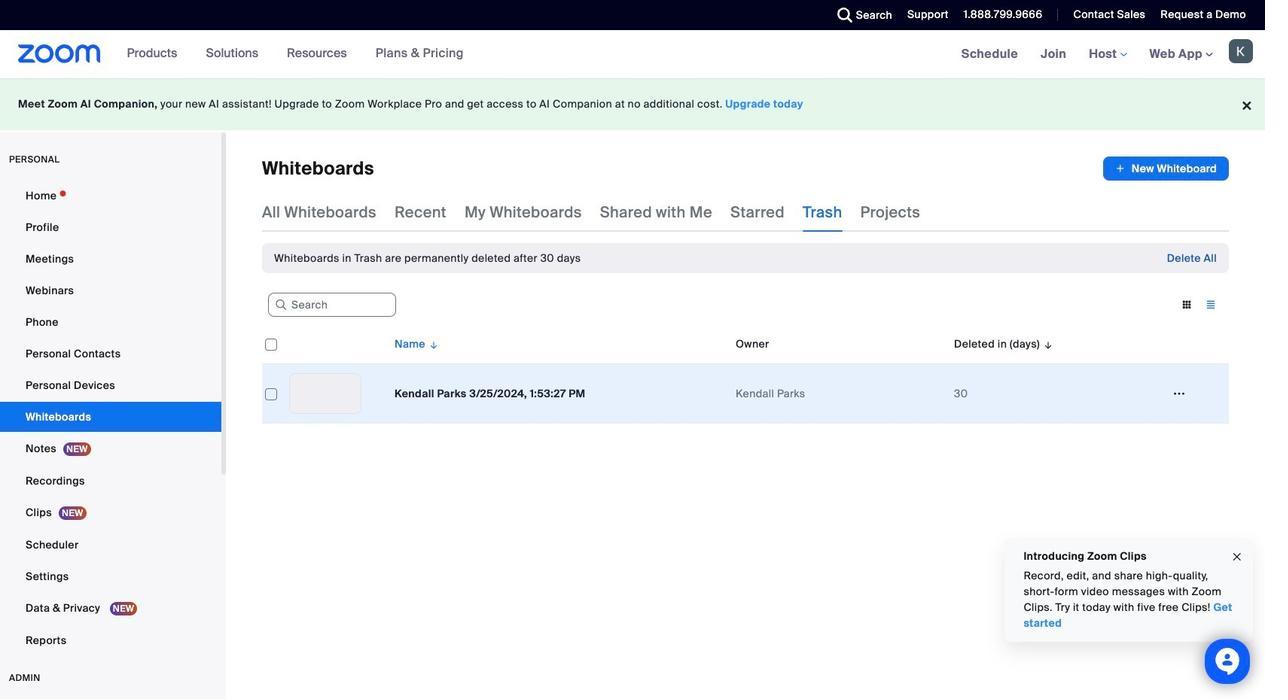Task type: locate. For each thing, give the bounding box(es) containing it.
kendall parks 3/25/2024, 1:53:27 pm, modified at mar 25, 2024 by kendall parks, view only, link image
[[289, 374, 361, 414]]

grid mode, not selected image
[[1175, 298, 1199, 312]]

personal menu menu
[[0, 181, 221, 657]]

banner
[[0, 30, 1265, 79]]

arrow down image
[[425, 335, 439, 353]]

1 vertical spatial application
[[262, 325, 1229, 424]]

0 vertical spatial application
[[1103, 157, 1229, 181]]

application
[[1103, 157, 1229, 181], [262, 325, 1229, 424]]

alert
[[274, 251, 581, 266]]

footer
[[0, 78, 1265, 130]]



Task type: describe. For each thing, give the bounding box(es) containing it.
kendall parks 3/25/2024, 1:53:27 pm element
[[395, 387, 586, 401]]

close image
[[1231, 549, 1243, 566]]

tabs of all whiteboard page tab list
[[262, 193, 920, 232]]

profile picture image
[[1229, 39, 1253, 63]]

Search text field
[[268, 293, 396, 317]]

more options for kendall parks 3/25/2024, 1:53:27 pm image
[[1167, 387, 1191, 401]]

add image
[[1115, 161, 1126, 176]]

list mode, selected image
[[1199, 298, 1223, 312]]

product information navigation
[[116, 30, 475, 78]]

arrow down image
[[1040, 335, 1054, 353]]

zoom logo image
[[18, 44, 101, 63]]

meetings navigation
[[950, 30, 1265, 79]]

thumbnail of kendall parks 3/25/2024, 1:53:27 pm image
[[290, 374, 361, 413]]



Task type: vqa. For each thing, say whether or not it's contained in the screenshot.
window new icon
no



